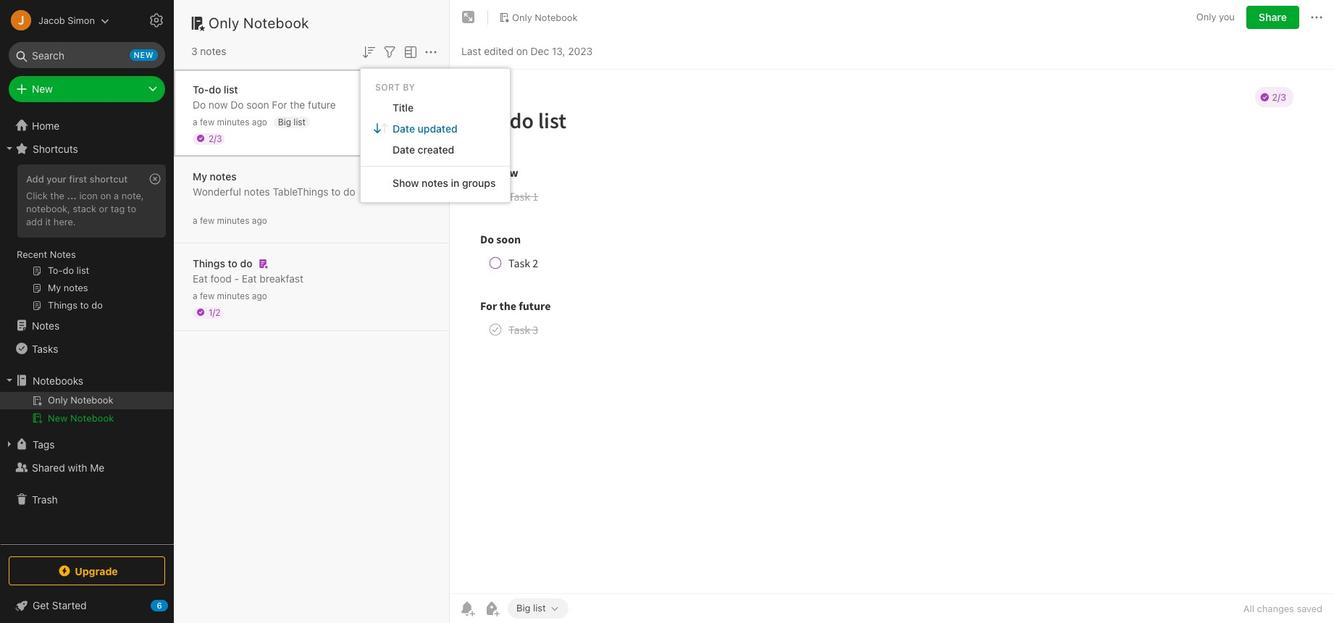 Task type: vqa. For each thing, say whether or not it's contained in the screenshot.
the New within New Notebook button
yes



Task type: describe. For each thing, give the bounding box(es) containing it.
more actions field inside note list element
[[422, 42, 440, 61]]

icon
[[79, 190, 98, 201]]

shortcut
[[90, 173, 128, 185]]

to-do list do now do soon for the future
[[193, 83, 336, 110]]

expand tags image
[[4, 438, 15, 450]]

tag
[[111, 203, 125, 214]]

add filters image
[[381, 43, 399, 61]]

2023
[[568, 45, 593, 57]]

new for new notebook
[[48, 412, 68, 424]]

2 horizontal spatial only
[[1197, 11, 1217, 23]]

notes link
[[0, 314, 173, 337]]

it
[[45, 216, 51, 227]]

date created
[[393, 143, 454, 156]]

show
[[393, 177, 419, 189]]

jacob simon
[[38, 14, 95, 26]]

with
[[68, 461, 87, 473]]

on inside "note window" element
[[516, 45, 528, 57]]

big inside note list element
[[278, 116, 291, 127]]

home
[[32, 119, 60, 132]]

list inside to-do list do now do soon for the future
[[224, 83, 238, 95]]

only you
[[1197, 11, 1235, 23]]

only inside button
[[512, 11, 532, 23]]

notes right wonderful
[[244, 185, 270, 197]]

do inside my notes wonderful notes tablethings to do
[[343, 185, 355, 197]]

new notebook group
[[0, 392, 173, 433]]

new
[[134, 50, 154, 59]]

1 minutes from the top
[[217, 116, 250, 127]]

notes for show
[[422, 177, 449, 189]]

recent notes
[[17, 249, 76, 260]]

2 vertical spatial to
[[228, 257, 238, 269]]

share button
[[1247, 6, 1300, 29]]

2 a few minutes ago from the top
[[193, 215, 267, 226]]

more actions field inside "note window" element
[[1309, 6, 1326, 29]]

2 ago from the top
[[252, 215, 267, 226]]

View options field
[[399, 42, 420, 61]]

shared with me link
[[0, 456, 173, 479]]

simon
[[68, 14, 95, 26]]

3 notes
[[191, 45, 226, 57]]

click the ...
[[26, 190, 77, 201]]

new button
[[9, 76, 165, 102]]

home link
[[0, 114, 174, 137]]

big inside button
[[517, 602, 531, 614]]

for
[[272, 98, 287, 110]]

my
[[193, 170, 207, 182]]

new notebook
[[48, 412, 114, 424]]

soon
[[246, 98, 269, 110]]

Search text field
[[19, 42, 155, 68]]

big list button
[[508, 598, 569, 619]]

1 vertical spatial the
[[50, 190, 64, 201]]

changes
[[1257, 603, 1295, 614]]

1 vertical spatial list
[[294, 116, 306, 127]]

upgrade
[[75, 565, 118, 577]]

group containing add your first shortcut
[[0, 160, 173, 320]]

big list inside note list element
[[278, 116, 306, 127]]

settings image
[[148, 12, 165, 29]]

date for date created
[[393, 143, 415, 156]]

date for date updated
[[393, 122, 415, 135]]

big list inside button
[[517, 602, 546, 614]]

2 few from the top
[[200, 215, 215, 226]]

notebooks
[[33, 374, 83, 387]]

or
[[99, 203, 108, 214]]

me
[[90, 461, 105, 473]]

Sort options field
[[360, 42, 377, 61]]

dec
[[531, 45, 549, 57]]

tasks button
[[0, 337, 173, 360]]

to inside my notes wonderful notes tablethings to do
[[331, 185, 341, 197]]

1 ago from the top
[[252, 116, 267, 127]]

groups
[[462, 177, 496, 189]]

shortcuts
[[33, 142, 78, 155]]

you
[[1219, 11, 1235, 23]]

1 few from the top
[[200, 116, 215, 127]]

notebook for only notebook button
[[535, 11, 578, 23]]

your
[[47, 173, 67, 185]]

here.
[[54, 216, 76, 227]]

date created link
[[361, 139, 510, 160]]

get
[[33, 599, 49, 612]]

add
[[26, 216, 43, 227]]

note window element
[[450, 0, 1335, 623]]

note list element
[[174, 0, 450, 623]]

add
[[26, 173, 44, 185]]

notes for 3
[[200, 45, 226, 57]]

a down "things"
[[193, 290, 198, 301]]

all
[[1244, 603, 1255, 614]]

expand note image
[[460, 9, 477, 26]]

only inside note list element
[[209, 14, 240, 31]]

tasks
[[32, 342, 58, 355]]

tree containing home
[[0, 114, 174, 543]]

trash link
[[0, 488, 173, 511]]

edited
[[484, 45, 514, 57]]

tags
[[33, 438, 55, 450]]

Account field
[[0, 6, 109, 35]]

tags button
[[0, 433, 173, 456]]

tablethings
[[273, 185, 329, 197]]

new search field
[[19, 42, 158, 68]]

1 a few minutes ago from the top
[[193, 116, 267, 127]]

get started
[[33, 599, 87, 612]]

title link
[[361, 97, 510, 118]]

only notebook inside note list element
[[209, 14, 309, 31]]

only notebook button
[[494, 7, 583, 28]]

click
[[26, 190, 48, 201]]

recent
[[17, 249, 47, 260]]

a down the to- at top
[[193, 116, 198, 127]]

3 minutes from the top
[[217, 290, 250, 301]]

sort by
[[375, 82, 415, 93]]

trash
[[32, 493, 58, 505]]

add a reminder image
[[459, 600, 476, 617]]



Task type: locate. For each thing, give the bounding box(es) containing it.
3 ago from the top
[[252, 290, 267, 301]]

1 vertical spatial on
[[100, 190, 111, 201]]

0 horizontal spatial notebook
[[70, 412, 114, 424]]

...
[[67, 190, 77, 201]]

0 horizontal spatial big
[[278, 116, 291, 127]]

to up the - on the left of page
[[228, 257, 238, 269]]

big left big list tag actions field
[[517, 602, 531, 614]]

a few minutes ago down the - on the left of page
[[193, 290, 267, 301]]

breakfast
[[260, 272, 304, 284]]

more actions image inside note list element
[[422, 43, 440, 61]]

1 vertical spatial more actions field
[[422, 42, 440, 61]]

new inside button
[[48, 412, 68, 424]]

0 vertical spatial ago
[[252, 116, 267, 127]]

0 vertical spatial the
[[290, 98, 305, 110]]

2 horizontal spatial to
[[331, 185, 341, 197]]

a few minutes ago down now
[[193, 116, 267, 127]]

notes inside group
[[50, 249, 76, 260]]

tree
[[0, 114, 174, 543]]

my notes wonderful notes tablethings to do
[[193, 170, 355, 197]]

eat
[[193, 272, 208, 284], [242, 272, 257, 284]]

few up 1/2
[[200, 290, 215, 301]]

big
[[278, 116, 291, 127], [517, 602, 531, 614]]

more actions field right share button
[[1309, 6, 1326, 29]]

0 horizontal spatial on
[[100, 190, 111, 201]]

0 horizontal spatial only notebook
[[209, 14, 309, 31]]

1 vertical spatial do
[[343, 185, 355, 197]]

1 vertical spatial date
[[393, 143, 415, 156]]

notebook,
[[26, 203, 70, 214]]

2 vertical spatial a few minutes ago
[[193, 290, 267, 301]]

-
[[234, 272, 239, 284]]

on left dec
[[516, 45, 528, 57]]

1 eat from the left
[[193, 272, 208, 284]]

1 vertical spatial minutes
[[217, 215, 250, 226]]

0 horizontal spatial to
[[127, 203, 136, 214]]

minutes down the - on the left of page
[[217, 290, 250, 301]]

few down wonderful
[[200, 215, 215, 226]]

only notebook inside button
[[512, 11, 578, 23]]

0 vertical spatial new
[[32, 83, 53, 95]]

date
[[393, 122, 415, 135], [393, 143, 415, 156]]

big list down for
[[278, 116, 306, 127]]

0 vertical spatial minutes
[[217, 116, 250, 127]]

the inside to-do list do now do soon for the future
[[290, 98, 305, 110]]

notebook inside group
[[70, 412, 114, 424]]

0 horizontal spatial big list
[[278, 116, 306, 127]]

notes right 3
[[200, 45, 226, 57]]

minutes down wonderful
[[217, 215, 250, 226]]

notebooks link
[[0, 369, 173, 392]]

a few minutes ago down wonderful
[[193, 215, 267, 226]]

list right add tag image
[[533, 602, 546, 614]]

do down the to- at top
[[193, 98, 206, 110]]

do up eat food - eat breakfast
[[240, 257, 253, 269]]

13,
[[552, 45, 566, 57]]

date down the title
[[393, 122, 415, 135]]

shortcuts button
[[0, 137, 173, 160]]

the
[[290, 98, 305, 110], [50, 190, 64, 201]]

2 vertical spatial few
[[200, 290, 215, 301]]

new up tags
[[48, 412, 68, 424]]

shared
[[32, 461, 65, 473]]

cell inside 'tree'
[[0, 392, 173, 409]]

add tag image
[[483, 600, 501, 617]]

0 horizontal spatial do
[[193, 98, 206, 110]]

notebook inside note list element
[[244, 14, 309, 31]]

Add filters field
[[381, 42, 399, 61]]

note,
[[122, 190, 144, 201]]

notebook
[[535, 11, 578, 23], [244, 14, 309, 31], [70, 412, 114, 424]]

1 vertical spatial ago
[[252, 215, 267, 226]]

new up home
[[32, 83, 53, 95]]

more actions image right share button
[[1309, 9, 1326, 26]]

0 horizontal spatial more actions image
[[422, 43, 440, 61]]

1 horizontal spatial on
[[516, 45, 528, 57]]

on
[[516, 45, 528, 57], [100, 190, 111, 201]]

notebook inside "note window" element
[[535, 11, 578, 23]]

only up last edited on dec 13, 2023
[[512, 11, 532, 23]]

1 vertical spatial more actions image
[[422, 43, 440, 61]]

to right tablethings
[[331, 185, 341, 197]]

2 do from the left
[[231, 98, 244, 110]]

ago down my notes wonderful notes tablethings to do
[[252, 215, 267, 226]]

ago
[[252, 116, 267, 127], [252, 215, 267, 226], [252, 290, 267, 301]]

expand notebooks image
[[4, 375, 15, 386]]

shared with me
[[32, 461, 105, 473]]

notes right recent
[[50, 249, 76, 260]]

1 vertical spatial notes
[[32, 319, 60, 331]]

big down for
[[278, 116, 291, 127]]

3 few from the top
[[200, 290, 215, 301]]

wonderful
[[193, 185, 241, 197]]

1 vertical spatial big
[[517, 602, 531, 614]]

few
[[200, 116, 215, 127], [200, 215, 215, 226], [200, 290, 215, 301]]

0 horizontal spatial eat
[[193, 272, 208, 284]]

0 horizontal spatial list
[[224, 83, 238, 95]]

notes up tasks
[[32, 319, 60, 331]]

0 vertical spatial notes
[[50, 249, 76, 260]]

to inside icon on a note, notebook, stack or tag to add it here.
[[127, 203, 136, 214]]

notes up wonderful
[[210, 170, 237, 182]]

1 horizontal spatial to
[[228, 257, 238, 269]]

0 horizontal spatial do
[[209, 83, 221, 95]]

saved
[[1297, 603, 1323, 614]]

1/2
[[209, 307, 221, 318]]

minutes
[[217, 116, 250, 127], [217, 215, 250, 226], [217, 290, 250, 301]]

2 vertical spatial list
[[533, 602, 546, 614]]

do inside to-do list do now do soon for the future
[[209, 83, 221, 95]]

list inside button
[[533, 602, 546, 614]]

dropdown list menu
[[361, 97, 510, 193]]

to-
[[193, 83, 209, 95]]

1 horizontal spatial only notebook
[[512, 11, 578, 23]]

3 a few minutes ago from the top
[[193, 290, 267, 301]]

only notebook up dec
[[512, 11, 578, 23]]

group
[[0, 160, 173, 320]]

0 vertical spatial more actions image
[[1309, 9, 1326, 26]]

updated
[[418, 122, 458, 135]]

to
[[331, 185, 341, 197], [127, 203, 136, 214], [228, 257, 238, 269]]

to down note,
[[127, 203, 136, 214]]

eat food - eat breakfast
[[193, 272, 304, 284]]

3
[[191, 45, 198, 57]]

0 vertical spatial more actions field
[[1309, 6, 1326, 29]]

few up 2/3
[[200, 116, 215, 127]]

0 vertical spatial on
[[516, 45, 528, 57]]

last edited on dec 13, 2023
[[462, 45, 593, 57]]

1 horizontal spatial big list
[[517, 602, 546, 614]]

1 horizontal spatial the
[[290, 98, 305, 110]]

0 vertical spatial big list
[[278, 116, 306, 127]]

notebook for new notebook button in the bottom of the page
[[70, 412, 114, 424]]

jacob
[[38, 14, 65, 26]]

more actions field right view options field
[[422, 42, 440, 61]]

2 vertical spatial ago
[[252, 290, 267, 301]]

0 vertical spatial list
[[224, 83, 238, 95]]

food
[[210, 272, 232, 284]]

last
[[462, 45, 481, 57]]

ago down eat food - eat breakfast
[[252, 290, 267, 301]]

list down to-do list do now do soon for the future
[[294, 116, 306, 127]]

0 vertical spatial big
[[278, 116, 291, 127]]

1 horizontal spatial big
[[517, 602, 531, 614]]

0 horizontal spatial more actions field
[[422, 42, 440, 61]]

1 vertical spatial to
[[127, 203, 136, 214]]

on inside icon on a note, notebook, stack or tag to add it here.
[[100, 190, 111, 201]]

0 vertical spatial few
[[200, 116, 215, 127]]

click to collapse image
[[168, 596, 179, 614]]

0 horizontal spatial the
[[50, 190, 64, 201]]

2 horizontal spatial notebook
[[535, 11, 578, 23]]

Help and Learning task checklist field
[[0, 594, 174, 617]]

list up now
[[224, 83, 238, 95]]

a inside icon on a note, notebook, stack or tag to add it here.
[[114, 190, 119, 201]]

0 vertical spatial do
[[209, 83, 221, 95]]

1 horizontal spatial notebook
[[244, 14, 309, 31]]

more actions image right view options field
[[422, 43, 440, 61]]

cell
[[0, 392, 173, 409]]

1 horizontal spatial list
[[294, 116, 306, 127]]

things to do
[[193, 257, 253, 269]]

started
[[52, 599, 87, 612]]

Big list Tag actions field
[[546, 604, 560, 614]]

a few minutes ago
[[193, 116, 267, 127], [193, 215, 267, 226], [193, 290, 267, 301]]

2 horizontal spatial do
[[343, 185, 355, 197]]

do
[[193, 98, 206, 110], [231, 98, 244, 110]]

things
[[193, 257, 225, 269]]

show notes in groups link
[[361, 172, 510, 193]]

new
[[32, 83, 53, 95], [48, 412, 68, 424]]

notes inside dropdown list menu
[[422, 177, 449, 189]]

all changes saved
[[1244, 603, 1323, 614]]

6
[[157, 601, 162, 610]]

do right now
[[231, 98, 244, 110]]

Note Editor text field
[[450, 70, 1335, 593]]

1 do from the left
[[193, 98, 206, 110]]

do right tablethings
[[343, 185, 355, 197]]

1 horizontal spatial more actions image
[[1309, 9, 1326, 26]]

upgrade button
[[9, 556, 165, 585]]

notes
[[200, 45, 226, 57], [210, 170, 237, 182], [422, 177, 449, 189], [244, 185, 270, 197]]

new inside popup button
[[32, 83, 53, 95]]

date updated link
[[361, 118, 510, 139]]

new notebook button
[[0, 409, 173, 427]]

show notes in groups
[[393, 177, 496, 189]]

more actions image inside "note window" element
[[1309, 9, 1326, 26]]

list
[[224, 83, 238, 95], [294, 116, 306, 127], [533, 602, 546, 614]]

a down wonderful
[[193, 215, 198, 226]]

0 horizontal spatial only
[[209, 14, 240, 31]]

new for new
[[32, 83, 53, 95]]

created
[[418, 143, 454, 156]]

2 date from the top
[[393, 143, 415, 156]]

1 horizontal spatial do
[[240, 257, 253, 269]]

notes for my
[[210, 170, 237, 182]]

only left you
[[1197, 11, 1217, 23]]

1 date from the top
[[393, 122, 415, 135]]

eat down "things"
[[193, 272, 208, 284]]

0 vertical spatial a few minutes ago
[[193, 116, 267, 127]]

big list
[[278, 116, 306, 127], [517, 602, 546, 614]]

more actions image
[[1309, 9, 1326, 26], [422, 43, 440, 61]]

1 vertical spatial new
[[48, 412, 68, 424]]

a up tag
[[114, 190, 119, 201]]

1 vertical spatial few
[[200, 215, 215, 226]]

More actions field
[[1309, 6, 1326, 29], [422, 42, 440, 61]]

the left ...
[[50, 190, 64, 201]]

0 vertical spatial to
[[331, 185, 341, 197]]

date down date updated
[[393, 143, 415, 156]]

1 vertical spatial a few minutes ago
[[193, 215, 267, 226]]

in
[[451, 177, 460, 189]]

do
[[209, 83, 221, 95], [343, 185, 355, 197], [240, 257, 253, 269]]

1 horizontal spatial do
[[231, 98, 244, 110]]

stack
[[73, 203, 96, 214]]

1 vertical spatial big list
[[517, 602, 546, 614]]

0 vertical spatial date
[[393, 122, 415, 135]]

the right for
[[290, 98, 305, 110]]

date updated
[[393, 122, 458, 135]]

first
[[69, 173, 87, 185]]

by
[[403, 82, 415, 93]]

future
[[308, 98, 336, 110]]

1 horizontal spatial only
[[512, 11, 532, 23]]

2 vertical spatial do
[[240, 257, 253, 269]]

notes left in
[[422, 177, 449, 189]]

only
[[1197, 11, 1217, 23], [512, 11, 532, 23], [209, 14, 240, 31]]

big list right add tag image
[[517, 602, 546, 614]]

on up or on the top left of the page
[[100, 190, 111, 201]]

2/3
[[209, 133, 222, 144]]

share
[[1259, 11, 1288, 23]]

2 vertical spatial minutes
[[217, 290, 250, 301]]

2 horizontal spatial list
[[533, 602, 546, 614]]

only up 3 notes at top
[[209, 14, 240, 31]]

now
[[209, 98, 228, 110]]

only notebook
[[512, 11, 578, 23], [209, 14, 309, 31]]

do up now
[[209, 83, 221, 95]]

a
[[193, 116, 198, 127], [114, 190, 119, 201], [193, 215, 198, 226], [193, 290, 198, 301]]

sort
[[375, 82, 400, 93]]

eat right the - on the left of page
[[242, 272, 257, 284]]

ago down soon
[[252, 116, 267, 127]]

only notebook up 3 notes at top
[[209, 14, 309, 31]]

title
[[393, 101, 414, 114]]

2 minutes from the top
[[217, 215, 250, 226]]

minutes down now
[[217, 116, 250, 127]]

1 horizontal spatial eat
[[242, 272, 257, 284]]

2 eat from the left
[[242, 272, 257, 284]]

add your first shortcut
[[26, 173, 128, 185]]

1 horizontal spatial more actions field
[[1309, 6, 1326, 29]]



